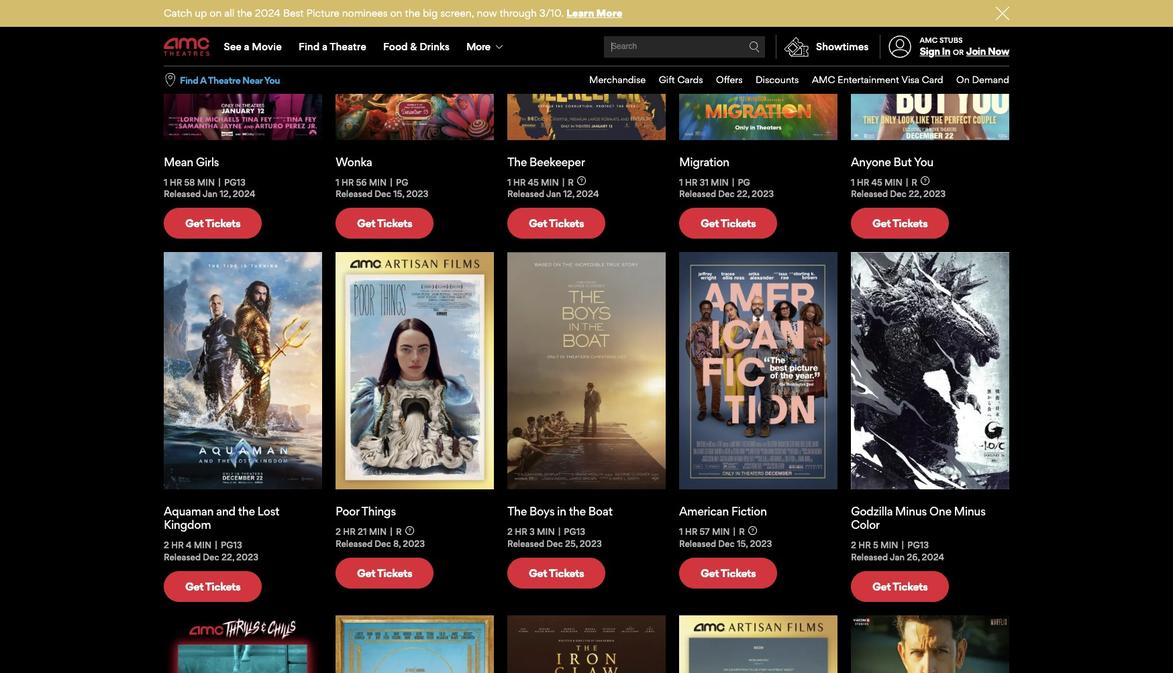 Task type: describe. For each thing, give the bounding box(es) containing it.
get tickets link for godzilla minus one minus color
[[851, 572, 949, 603]]

wonka
[[336, 155, 372, 169]]

r button for but
[[912, 177, 930, 188]]

pg13 for and
[[221, 541, 242, 551]]

learn
[[567, 7, 594, 19]]

released inside 'pg released dec 15, 2023'
[[336, 188, 373, 199]]

theatre for a
[[330, 40, 366, 53]]

1 horizontal spatial more
[[596, 7, 623, 19]]

the boys in the boat link
[[507, 505, 666, 519]]

aquaman and the lost kingdom
[[164, 505, 280, 533]]

the beekeeper link
[[507, 155, 666, 169]]

sign
[[920, 45, 940, 58]]

1 vertical spatial you
[[914, 155, 934, 169]]

search the AMC website text field
[[610, 42, 749, 52]]

hr for mean girls
[[170, 177, 182, 188]]

pg for migration
[[738, 177, 750, 188]]

dec left 8,
[[375, 539, 391, 549]]

card
[[922, 74, 944, 85]]

now
[[477, 7, 497, 19]]

2023 down the 'american fiction' link in the bottom of the page
[[750, 539, 772, 549]]

get tickets for american fiction
[[701, 567, 756, 580]]

movie poster for american fiction image
[[679, 253, 838, 490]]

find a theatre near you
[[180, 74, 280, 86]]

movie poster for fighter image
[[851, 616, 1010, 674]]

2 hr 3 min
[[507, 527, 555, 538]]

more button
[[458, 28, 514, 66]]

r button for fiction
[[739, 527, 757, 538]]

menu containing more
[[164, 28, 1010, 66]]

big
[[423, 7, 438, 19]]

catch up on all the 2024 best picture nominees on the big screen, now through 3/10. learn more
[[164, 7, 623, 19]]

2024 down the beekeeper link
[[577, 188, 599, 199]]

8,
[[393, 539, 401, 549]]

1 for migration
[[679, 177, 683, 188]]

2023 right 8,
[[403, 539, 425, 549]]

get tickets link for the beekeeper
[[507, 208, 606, 239]]

get tickets for the boys in the boat
[[529, 567, 584, 580]]

gift cards link
[[646, 66, 703, 94]]

sign in or join amc stubs element
[[880, 28, 1010, 66]]

released down 'the beekeeper'
[[507, 188, 545, 199]]

find for find a theatre near you
[[180, 74, 198, 86]]

boat
[[588, 505, 613, 519]]

on demand
[[957, 74, 1010, 85]]

join now button
[[967, 45, 1010, 58]]

1 hr 45 min button for the
[[507, 177, 559, 188]]

movie poster for anyone but you image
[[851, 0, 1010, 140]]

1 hr 57 min button
[[679, 527, 730, 539]]

get for mean girls
[[185, 217, 204, 230]]

get tickets link for mean girls
[[164, 208, 262, 239]]

2 for poor things
[[336, 527, 341, 538]]

and
[[216, 505, 235, 519]]

2 hr 4 min button
[[164, 541, 212, 552]]

get tickets link for aquaman and the lost kingdom
[[164, 572, 262, 603]]

learn more link
[[567, 7, 623, 19]]

1 hr 58 min
[[164, 177, 215, 188]]

2 hr 21 min button
[[336, 527, 387, 539]]

2023 inside pg released dec 22, 2023
[[752, 188, 774, 199]]

showtimes
[[816, 40, 869, 53]]

pg for wonka
[[396, 177, 408, 188]]

45 for the
[[528, 177, 539, 188]]

released dec 15, 2023
[[679, 539, 772, 549]]

dec down but
[[890, 188, 907, 199]]

get for american fiction
[[701, 567, 719, 580]]

56
[[356, 177, 367, 188]]

gift
[[659, 74, 675, 85]]

2 hr 4 min
[[164, 541, 212, 551]]

showtimes image
[[777, 35, 816, 59]]

tickets for poor things
[[377, 567, 412, 580]]

get tickets for the beekeeper
[[529, 217, 584, 230]]

1 for wonka
[[336, 177, 339, 188]]

amc entertainment visa card link
[[799, 66, 944, 94]]

get for the boys in the boat
[[529, 567, 547, 580]]

dec inside pg13 released dec 22, 2023
[[203, 552, 219, 563]]

1 hr 45 min for anyone
[[851, 177, 903, 188]]

12, inside the pg13 released jan 12, 2024
[[220, 188, 231, 199]]

1 hr 45 min button for anyone
[[851, 177, 903, 188]]

get tickets link for the boys in the boat
[[507, 558, 606, 590]]

tickets for mean girls
[[205, 217, 241, 230]]

hr for poor things
[[343, 527, 356, 538]]

drinks
[[420, 40, 450, 53]]

2024 left best
[[255, 7, 280, 19]]

movie poster for night swim image
[[164, 616, 322, 674]]

boys
[[530, 505, 555, 519]]

1 hr 58 min button
[[164, 177, 215, 188]]

pg13 released dec 22, 2023
[[164, 541, 258, 563]]

the for the beekeeper
[[507, 155, 527, 169]]

2024 inside the pg13 released jan 12, 2024
[[233, 188, 255, 199]]

godzilla
[[851, 505, 893, 519]]

movie
[[252, 40, 282, 53]]

menu containing merchandise
[[576, 66, 1010, 94]]

see
[[224, 40, 242, 53]]

cookie consent banner dialog
[[0, 638, 1173, 674]]

r button for things
[[396, 527, 414, 538]]

but
[[894, 155, 912, 169]]

in
[[942, 45, 951, 58]]

21
[[358, 527, 367, 538]]

1 hr 31 min
[[679, 177, 729, 188]]

user profile image
[[881, 36, 919, 58]]

r for things
[[396, 527, 402, 538]]

2023 inside the "pg13 released dec 25, 2023"
[[580, 539, 602, 549]]

dec inside the "pg13 released dec 25, 2023"
[[547, 539, 563, 549]]

pg13 for minus
[[908, 541, 929, 551]]

dec inside 'pg released dec 15, 2023'
[[375, 188, 391, 199]]

tickets for migration
[[721, 217, 756, 230]]

dec down 1 hr 57 min
[[719, 539, 735, 549]]

join
[[967, 45, 986, 58]]

2 on from the left
[[390, 7, 402, 19]]

movie poster for mean girls image
[[164, 0, 322, 140]]

min for anyone but you
[[885, 177, 903, 188]]

released inside pg13 released dec 22, 2023
[[164, 552, 201, 563]]

tickets for american fiction
[[721, 567, 756, 580]]

movies
[[284, 42, 376, 74]]

released down 1 hr 57 min
[[679, 539, 716, 549]]

25,
[[565, 539, 578, 549]]

min for the boys in the boat
[[537, 527, 555, 538]]

food & drinks
[[383, 40, 450, 53]]

catch
[[164, 7, 192, 19]]

godzilla minus one minus color link
[[851, 505, 1010, 533]]

58
[[184, 177, 195, 188]]

movie poster for the beekeeper image
[[507, 0, 666, 140]]

amc entertainment visa card
[[812, 74, 944, 85]]

get tickets for godzilla minus one minus color
[[873, 580, 928, 594]]

1 hr 56 min
[[336, 177, 387, 188]]

american
[[679, 505, 729, 519]]

on demand link
[[944, 66, 1010, 94]]

pg13 released dec 25, 2023
[[507, 527, 602, 549]]

get tickets for wonka
[[357, 217, 412, 230]]

2023 inside 'pg released dec 15, 2023'
[[406, 188, 429, 199]]

pg13 for girls
[[224, 177, 246, 188]]

26,
[[907, 552, 920, 563]]

2023 down anyone but you link
[[924, 188, 946, 199]]

aquaman
[[164, 505, 214, 519]]

kingdom
[[164, 519, 211, 533]]

pg13 released jan 26, 2024
[[851, 541, 945, 563]]

hr for godzilla minus one minus color
[[859, 541, 871, 551]]

beekeeper
[[530, 155, 585, 169]]

more information about image for beekeeper
[[577, 177, 586, 186]]

a for movie
[[244, 40, 250, 53]]

theatre for a
[[208, 74, 241, 86]]

on
[[957, 74, 970, 85]]

poor things link
[[336, 505, 494, 519]]

get for migration
[[701, 217, 719, 230]]

1 horizontal spatial jan
[[546, 188, 561, 199]]

2 for the boys in the boat
[[507, 527, 513, 538]]

the boys in the boat
[[507, 505, 613, 519]]

tickets for godzilla minus one minus color
[[893, 580, 928, 594]]

movie poster for origin image
[[679, 616, 838, 674]]

migration
[[679, 155, 730, 169]]

pg13 for boys
[[564, 527, 585, 538]]

min for wonka
[[369, 177, 387, 188]]

the beekeeper
[[507, 155, 585, 169]]

up
[[195, 7, 207, 19]]

the for the boys in the boat
[[507, 505, 527, 519]]

1 for the beekeeper
[[507, 177, 511, 188]]

15, inside 'pg released dec 15, 2023'
[[393, 188, 404, 199]]

tickets for aquaman and the lost kingdom
[[205, 580, 241, 594]]

more information about image for poor things
[[405, 527, 414, 536]]

5
[[873, 541, 879, 551]]

amc stubs sign in or join now
[[920, 35, 1010, 58]]

discounts link
[[743, 66, 799, 94]]

find a theatre link
[[290, 28, 375, 66]]

food
[[383, 40, 408, 53]]

2 hr 21 min
[[336, 527, 387, 538]]

get tickets for aquaman and the lost kingdom
[[185, 580, 241, 594]]

r for fiction
[[739, 527, 745, 538]]

get tickets link for migration
[[679, 208, 778, 239]]

a for theatre
[[322, 40, 328, 53]]

min for aquaman and the lost kingdom
[[194, 541, 212, 551]]



Task type: locate. For each thing, give the bounding box(es) containing it.
2024 inside pg13 released jan 26, 2024
[[922, 552, 945, 563]]

hr for migration
[[685, 177, 698, 188]]

menu down the 'learn'
[[164, 28, 1010, 66]]

more information about image down anyone but you link
[[921, 177, 930, 186]]

get tickets link for anyone but you
[[851, 208, 949, 239]]

more information about image for anyone but you
[[921, 177, 930, 186]]

get tickets down pg released dec 22, 2023
[[701, 217, 756, 230]]

poor things
[[336, 505, 396, 519]]

min up released dec 22, 2023 in the top of the page
[[885, 177, 903, 188]]

min up "released dec 8, 2023"
[[369, 527, 387, 538]]

movie poster for migration image
[[679, 0, 838, 140]]

r for but
[[912, 177, 918, 188]]

one
[[930, 505, 952, 519]]

get for anyone but you
[[873, 217, 891, 230]]

get tickets
[[185, 217, 241, 230], [357, 217, 412, 230], [529, 217, 584, 230], [701, 217, 756, 230], [873, 217, 928, 230], [357, 567, 412, 580], [529, 567, 584, 580], [701, 567, 756, 580], [185, 580, 241, 594], [873, 580, 928, 594]]

min for poor things
[[369, 527, 387, 538]]

tickets for the boys in the boat
[[549, 567, 584, 580]]

pg13
[[224, 177, 246, 188], [564, 527, 585, 538], [221, 541, 242, 551], [908, 541, 929, 551]]

get for aquaman and the lost kingdom
[[185, 580, 204, 594]]

2 for aquaman and the lost kingdom
[[164, 541, 169, 551]]

1 vertical spatial 15,
[[737, 539, 748, 549]]

1 inside 1 hr 57 min button
[[679, 527, 683, 538]]

1 for american fiction
[[679, 527, 683, 538]]

2 hr 3 min button
[[507, 527, 555, 539]]

2023 right 25,
[[580, 539, 602, 549]]

the left big
[[405, 7, 420, 19]]

get tickets down "released dec 8, 2023"
[[357, 567, 412, 580]]

get down released jan 12, 2024
[[529, 217, 547, 230]]

0 vertical spatial more information about image
[[577, 177, 586, 186]]

hr for the boys in the boat
[[515, 527, 527, 538]]

released inside pg13 released jan 26, 2024
[[851, 552, 888, 563]]

min right 4
[[194, 541, 212, 551]]

0 vertical spatial more
[[596, 7, 623, 19]]

mean
[[164, 155, 193, 169]]

get tickets down pg13 released dec 22, 2023
[[185, 580, 241, 594]]

hr inside the 1 hr 58 min button
[[170, 177, 182, 188]]

amc inside amc stubs sign in or join now
[[920, 35, 938, 45]]

0 vertical spatial more information about image
[[921, 177, 930, 186]]

wonka link
[[336, 155, 494, 169]]

movie poster for aquaman and the lost kingdom image
[[164, 253, 322, 490]]

0 horizontal spatial more information about image
[[405, 527, 414, 536]]

more information about image
[[577, 177, 586, 186], [748, 527, 757, 536]]

sign in button
[[920, 45, 951, 58]]

2 1 hr 45 min button from the left
[[851, 177, 903, 188]]

get tickets down 25,
[[529, 567, 584, 580]]

find a theatre
[[299, 40, 366, 53]]

get down pg13 released jan 26, 2024
[[873, 580, 891, 594]]

get for poor things
[[357, 567, 375, 580]]

hr inside 1 hr 56 min button
[[341, 177, 354, 188]]

hr left 4
[[171, 541, 184, 551]]

menu
[[164, 28, 1010, 66], [576, 66, 1010, 94]]

1 a from the left
[[244, 40, 250, 53]]

1 left 58
[[164, 177, 168, 188]]

1 horizontal spatial amc
[[920, 35, 938, 45]]

1 vertical spatial more information about image
[[405, 527, 414, 536]]

get tickets link down released jan 12, 2024
[[507, 208, 606, 239]]

released inside the "pg13 released dec 25, 2023"
[[507, 539, 545, 549]]

2024 down mean girls link
[[233, 188, 255, 199]]

2 horizontal spatial jan
[[890, 552, 905, 563]]

2024 right 26,
[[922, 552, 945, 563]]

get tickets link down pg13 released dec 22, 2023
[[164, 572, 262, 603]]

merchandise link
[[576, 66, 646, 94]]

hr inside 2 hr 4 min button
[[171, 541, 184, 551]]

1 horizontal spatial 22,
[[737, 188, 750, 199]]

1 vertical spatial more information about image
[[748, 527, 757, 536]]

get tickets for migration
[[701, 217, 756, 230]]

2 minus from the left
[[954, 505, 986, 519]]

1 vertical spatial menu
[[576, 66, 1010, 94]]

pg inside 'pg released dec 15, 2023'
[[396, 177, 408, 188]]

you right near
[[264, 74, 280, 86]]

get tickets down released dec 15, 2023
[[701, 567, 756, 580]]

2 down poor
[[336, 527, 341, 538]]

0 vertical spatial theatre
[[330, 40, 366, 53]]

hr inside 1 hr 31 min button
[[685, 177, 698, 188]]

hr inside 1 hr 57 min button
[[685, 527, 698, 538]]

1 horizontal spatial more information about image
[[921, 177, 930, 186]]

get tickets link down "released dec 8, 2023"
[[336, 558, 434, 590]]

jan inside the pg13 released jan 12, 2024
[[203, 188, 218, 199]]

pg13 inside pg13 released dec 22, 2023
[[221, 541, 242, 551]]

get tickets down released jan 12, 2024
[[529, 217, 584, 230]]

featured
[[164, 42, 279, 74]]

jan for godzilla minus one minus color
[[890, 552, 905, 563]]

get tickets down released dec 22, 2023 in the top of the page
[[873, 217, 928, 230]]

get tickets down the pg13 released jan 12, 2024
[[185, 217, 241, 230]]

0 vertical spatial amc
[[920, 35, 938, 45]]

pg inside pg released dec 22, 2023
[[738, 177, 750, 188]]

the
[[237, 7, 252, 19], [405, 7, 420, 19], [238, 505, 255, 519], [569, 505, 586, 519]]

or
[[953, 48, 964, 57]]

released down anyone
[[851, 188, 888, 199]]

released down 2 hr 21 min
[[336, 539, 373, 549]]

hr down 'the beekeeper'
[[513, 177, 526, 188]]

theatre right a on the left top of page
[[208, 74, 241, 86]]

0 horizontal spatial more information about image
[[577, 177, 586, 186]]

1 for mean girls
[[164, 177, 168, 188]]

0 horizontal spatial 1 hr 45 min
[[507, 177, 559, 188]]

hr left 21
[[343, 527, 356, 538]]

r up released dec 15, 2023
[[739, 527, 745, 538]]

15, down "fiction"
[[737, 539, 748, 549]]

1 hr 57 min
[[679, 527, 730, 538]]

get tickets link for wonka
[[336, 208, 434, 239]]

1 horizontal spatial pg
[[738, 177, 750, 188]]

min for migration
[[711, 177, 729, 188]]

0 horizontal spatial you
[[264, 74, 280, 86]]

minus right one
[[954, 505, 986, 519]]

2 horizontal spatial 22,
[[909, 188, 922, 199]]

0 horizontal spatial more
[[467, 40, 490, 53]]

get tickets for mean girls
[[185, 217, 241, 230]]

get tickets link down released dec 15, 2023
[[679, 558, 778, 590]]

tickets down pg released dec 22, 2023
[[721, 217, 756, 230]]

mean girls
[[164, 155, 219, 169]]

find a theatre near you button
[[180, 74, 280, 87]]

amc up sign
[[920, 35, 938, 45]]

more down now
[[467, 40, 490, 53]]

amc for visa
[[812, 74, 835, 85]]

featured movies
[[164, 42, 376, 74]]

released dec 8, 2023
[[336, 539, 425, 549]]

get tickets link down 25,
[[507, 558, 606, 590]]

pg13 down aquaman and the lost kingdom
[[221, 541, 242, 551]]

r
[[568, 177, 574, 188], [912, 177, 918, 188], [396, 527, 402, 538], [739, 527, 745, 538]]

amc logo image
[[164, 38, 211, 56], [164, 38, 211, 56]]

0 vertical spatial you
[[264, 74, 280, 86]]

merchandise
[[589, 74, 646, 85]]

near
[[242, 74, 263, 86]]

a
[[200, 74, 206, 86]]

submit search icon image
[[749, 42, 760, 52]]

hr left 5
[[859, 541, 871, 551]]

get for godzilla minus one minus color
[[873, 580, 891, 594]]

2 left 4
[[164, 541, 169, 551]]

find for find a theatre
[[299, 40, 320, 53]]

movie poster for the iron claw image
[[507, 616, 666, 674]]

dec inside pg released dec 22, 2023
[[719, 188, 735, 199]]

1 hr 45 min for the
[[507, 177, 559, 188]]

1 hr 45 min up released jan 12, 2024
[[507, 177, 559, 188]]

1 1 hr 45 min from the left
[[507, 177, 559, 188]]

all
[[224, 7, 234, 19]]

min right 3
[[537, 527, 555, 538]]

2023 down the migration "link"
[[752, 188, 774, 199]]

0 horizontal spatial 45
[[528, 177, 539, 188]]

1 1 hr 45 min button from the left
[[507, 177, 559, 188]]

get tickets link down 26,
[[851, 572, 949, 603]]

get tickets link
[[164, 208, 262, 239], [336, 208, 434, 239], [507, 208, 606, 239], [679, 208, 778, 239], [851, 208, 949, 239], [336, 558, 434, 590], [507, 558, 606, 590], [679, 558, 778, 590], [164, 572, 262, 603], [851, 572, 949, 603]]

1 vertical spatial more
[[467, 40, 490, 53]]

&
[[410, 40, 417, 53]]

2
[[336, 527, 341, 538], [507, 527, 513, 538], [164, 541, 169, 551], [851, 541, 857, 551]]

through
[[500, 7, 537, 19]]

migration link
[[679, 155, 838, 169]]

0 horizontal spatial jan
[[203, 188, 218, 199]]

1
[[164, 177, 168, 188], [336, 177, 339, 188], [507, 177, 511, 188], [679, 177, 683, 188], [851, 177, 855, 188], [679, 527, 683, 538]]

movie poster for poor things image
[[336, 253, 494, 490]]

find inside button
[[180, 74, 198, 86]]

you inside button
[[264, 74, 280, 86]]

released down 1 hr 31 min
[[679, 188, 716, 199]]

1 12, from the left
[[220, 188, 231, 199]]

r up released dec 22, 2023 in the top of the page
[[912, 177, 918, 188]]

find inside menu
[[299, 40, 320, 53]]

2 1 hr 45 min from the left
[[851, 177, 903, 188]]

hr for aquaman and the lost kingdom
[[171, 541, 184, 551]]

hr inside 2 hr 21 min button
[[343, 527, 356, 538]]

more right the 'learn'
[[596, 7, 623, 19]]

the inside aquaman and the lost kingdom
[[238, 505, 255, 519]]

hr for the beekeeper
[[513, 177, 526, 188]]

hr for wonka
[[341, 177, 354, 188]]

1 horizontal spatial 15,
[[737, 539, 748, 549]]

now
[[988, 45, 1010, 58]]

1 horizontal spatial minus
[[954, 505, 986, 519]]

0 horizontal spatial minus
[[895, 505, 927, 519]]

demand
[[972, 74, 1010, 85]]

more information about image down poor things link
[[405, 527, 414, 536]]

0 horizontal spatial on
[[210, 7, 222, 19]]

in
[[557, 505, 566, 519]]

poor
[[336, 505, 359, 519]]

0 vertical spatial the
[[507, 155, 527, 169]]

color
[[851, 519, 880, 533]]

1 horizontal spatial 45
[[872, 177, 883, 188]]

amc for sign
[[920, 35, 938, 45]]

best
[[283, 7, 304, 19]]

1 down 'the beekeeper'
[[507, 177, 511, 188]]

0 vertical spatial find
[[299, 40, 320, 53]]

0 horizontal spatial 12,
[[220, 188, 231, 199]]

hr for anyone but you
[[857, 177, 870, 188]]

the
[[507, 155, 527, 169], [507, 505, 527, 519]]

1 45 from the left
[[528, 177, 539, 188]]

the right all
[[237, 7, 252, 19]]

theatre inside menu
[[330, 40, 366, 53]]

fiction
[[731, 505, 767, 519]]

1 horizontal spatial theatre
[[330, 40, 366, 53]]

0 horizontal spatial 1 hr 45 min button
[[507, 177, 559, 188]]

1 minus from the left
[[895, 505, 927, 519]]

1 hr 45 min down anyone
[[851, 177, 903, 188]]

the right and in the left bottom of the page
[[238, 505, 255, 519]]

visa
[[902, 74, 920, 85]]

22, down aquaman and the lost kingdom
[[222, 552, 234, 563]]

1 inside 1 hr 31 min button
[[679, 177, 683, 188]]

jan left 26,
[[890, 552, 905, 563]]

get tickets down 26,
[[873, 580, 928, 594]]

released inside the pg13 released jan 12, 2024
[[164, 188, 201, 199]]

1 horizontal spatial you
[[914, 155, 934, 169]]

get down released dec 15, 2023
[[701, 567, 719, 580]]

r for beekeeper
[[568, 177, 574, 188]]

min right 56
[[369, 177, 387, 188]]

22, for migration
[[737, 188, 750, 199]]

a down picture
[[322, 40, 328, 53]]

pg13 released jan 12, 2024
[[164, 177, 255, 199]]

2 45 from the left
[[872, 177, 883, 188]]

tickets for anyone but you
[[893, 217, 928, 230]]

1 horizontal spatial 1 hr 45 min
[[851, 177, 903, 188]]

more information about image
[[921, 177, 930, 186], [405, 527, 414, 536]]

hr inside the 2 hr 3 min button
[[515, 527, 527, 538]]

get tickets for anyone but you
[[873, 217, 928, 230]]

hr inside 2 hr 5 min button
[[859, 541, 871, 551]]

hr left 56
[[341, 177, 354, 188]]

pg13 inside pg13 released jan 26, 2024
[[908, 541, 929, 551]]

movie poster for wonka image
[[336, 0, 494, 140]]

0 horizontal spatial 22,
[[222, 552, 234, 563]]

tickets down released jan 12, 2024
[[549, 217, 584, 230]]

american fiction link
[[679, 505, 838, 519]]

1 on from the left
[[210, 7, 222, 19]]

1 horizontal spatial a
[[322, 40, 328, 53]]

dec down the 2 hr 4 min
[[203, 552, 219, 563]]

movie poster for the book of clarence image
[[336, 616, 494, 674]]

1 inside 1 hr 56 min button
[[336, 177, 339, 188]]

1 the from the top
[[507, 155, 527, 169]]

12,
[[220, 188, 231, 199], [563, 188, 574, 199]]

offers link
[[703, 66, 743, 94]]

1 hr 45 min button down anyone
[[851, 177, 903, 188]]

movie poster for godzilla minus one minus color image
[[851, 253, 1010, 490]]

anyone
[[851, 155, 891, 169]]

released down the 2 hr 5 min
[[851, 552, 888, 563]]

1 hr 31 min button
[[679, 177, 729, 188]]

more information about image for fiction
[[748, 527, 757, 536]]

0 horizontal spatial theatre
[[208, 74, 241, 86]]

0 horizontal spatial 15,
[[393, 188, 404, 199]]

things
[[361, 505, 396, 519]]

0 horizontal spatial a
[[244, 40, 250, 53]]

1 vertical spatial the
[[507, 505, 527, 519]]

1 inside button
[[164, 177, 168, 188]]

0 horizontal spatial pg
[[396, 177, 408, 188]]

min for godzilla minus one minus color
[[881, 541, 899, 551]]

amc down showtimes link
[[812, 74, 835, 85]]

get tickets link down pg released dec 22, 2023
[[679, 208, 778, 239]]

the right the in
[[569, 505, 586, 519]]

theatre inside button
[[208, 74, 241, 86]]

get for the beekeeper
[[529, 217, 547, 230]]

2 a from the left
[[322, 40, 328, 53]]

2 pg from the left
[[738, 177, 750, 188]]

a
[[244, 40, 250, 53], [322, 40, 328, 53]]

get down released dec 22, 2023 in the top of the page
[[873, 217, 891, 230]]

22, inside pg released dec 22, 2023
[[737, 188, 750, 199]]

lost
[[257, 505, 280, 519]]

tickets down released dec 15, 2023
[[721, 567, 756, 580]]

min for american fiction
[[712, 527, 730, 538]]

min right 58
[[197, 177, 215, 188]]

0 vertical spatial menu
[[164, 28, 1010, 66]]

minus left one
[[895, 505, 927, 519]]

hr for american fiction
[[685, 527, 698, 538]]

find left a on the left top of page
[[180, 74, 198, 86]]

gift cards
[[659, 74, 703, 85]]

tickets down pg13 released dec 22, 2023
[[205, 580, 241, 594]]

1 pg from the left
[[396, 177, 408, 188]]

3/10.
[[540, 7, 564, 19]]

american fiction
[[679, 505, 767, 519]]

hr left 57
[[685, 527, 698, 538]]

showtimes link
[[776, 35, 869, 59]]

more information about image down "fiction"
[[748, 527, 757, 536]]

get tickets down 'pg released dec 15, 2023'
[[357, 217, 412, 230]]

1 vertical spatial amc
[[812, 74, 835, 85]]

movie poster for the boys in the boat image
[[507, 253, 666, 490]]

r button for beekeeper
[[568, 177, 586, 188]]

min for the beekeeper
[[541, 177, 559, 188]]

see a movie
[[224, 40, 282, 53]]

1 vertical spatial theatre
[[208, 74, 241, 86]]

min right 31
[[711, 177, 729, 188]]

nominees
[[342, 7, 388, 19]]

0 horizontal spatial find
[[180, 74, 198, 86]]

tickets for the beekeeper
[[549, 217, 584, 230]]

1 horizontal spatial more information about image
[[748, 527, 757, 536]]

jan for mean girls
[[203, 188, 218, 199]]

jan inside pg13 released jan 26, 2024
[[890, 552, 905, 563]]

more information about image down the beekeeper link
[[577, 177, 586, 186]]

2024
[[255, 7, 280, 19], [233, 188, 255, 199], [577, 188, 599, 199], [922, 552, 945, 563]]

45 for anyone
[[872, 177, 883, 188]]

get tickets link for poor things
[[336, 558, 434, 590]]

offers
[[716, 74, 743, 85]]

get for wonka
[[357, 217, 375, 230]]

22, inside pg13 released dec 22, 2023
[[222, 552, 234, 563]]

get tickets link down 'pg released dec 15, 2023'
[[336, 208, 434, 239]]

2023 down wonka link
[[406, 188, 429, 199]]

min right 5
[[881, 541, 899, 551]]

2 left 5
[[851, 541, 857, 551]]

anyone but you
[[851, 155, 934, 169]]

22, for aquaman and the lost kingdom
[[222, 552, 234, 563]]

2 12, from the left
[[563, 188, 574, 199]]

theatre down nominees
[[330, 40, 366, 53]]

1 hr 45 min button down 'the beekeeper'
[[507, 177, 559, 188]]

tickets for wonka
[[377, 217, 412, 230]]

1 horizontal spatial on
[[390, 7, 402, 19]]

min for mean girls
[[197, 177, 215, 188]]

0 vertical spatial 15,
[[393, 188, 404, 199]]

screen,
[[441, 7, 474, 19]]

tickets down 8,
[[377, 567, 412, 580]]

pg down the migration "link"
[[738, 177, 750, 188]]

dec
[[375, 188, 391, 199], [719, 188, 735, 199], [890, 188, 907, 199], [375, 539, 391, 549], [547, 539, 563, 549], [719, 539, 735, 549], [203, 552, 219, 563]]

pg13 inside the "pg13 released dec 25, 2023"
[[564, 527, 585, 538]]

1 horizontal spatial find
[[299, 40, 320, 53]]

get tickets for poor things
[[357, 567, 412, 580]]

1 vertical spatial find
[[180, 74, 198, 86]]

2023 inside pg13 released dec 22, 2023
[[236, 552, 258, 563]]

tickets down released dec 22, 2023 in the top of the page
[[893, 217, 928, 230]]

0 horizontal spatial amc
[[812, 74, 835, 85]]

pg13 inside the pg13 released jan 12, 2024
[[224, 177, 246, 188]]

pg down wonka link
[[396, 177, 408, 188]]

2 hr 5 min
[[851, 541, 899, 551]]

pg
[[396, 177, 408, 188], [738, 177, 750, 188]]

entertainment
[[838, 74, 899, 85]]

aquaman and the lost kingdom link
[[164, 505, 322, 533]]

tickets down 25,
[[549, 567, 584, 580]]

food & drinks link
[[375, 28, 458, 66]]

hr left 3
[[515, 527, 527, 538]]

1 for anyone but you
[[851, 177, 855, 188]]

1 horizontal spatial 12,
[[563, 188, 574, 199]]

hr down anyone
[[857, 177, 870, 188]]

more inside button
[[467, 40, 490, 53]]

2 the from the top
[[507, 505, 527, 519]]

1 horizontal spatial 1 hr 45 min button
[[851, 177, 903, 188]]

get tickets link for american fiction
[[679, 558, 778, 590]]

released inside pg released dec 22, 2023
[[679, 188, 716, 199]]

12, down beekeeper
[[563, 188, 574, 199]]

see a movie link
[[215, 28, 290, 66]]



Task type: vqa. For each thing, say whether or not it's contained in the screenshot.
'Now' to the bottom
no



